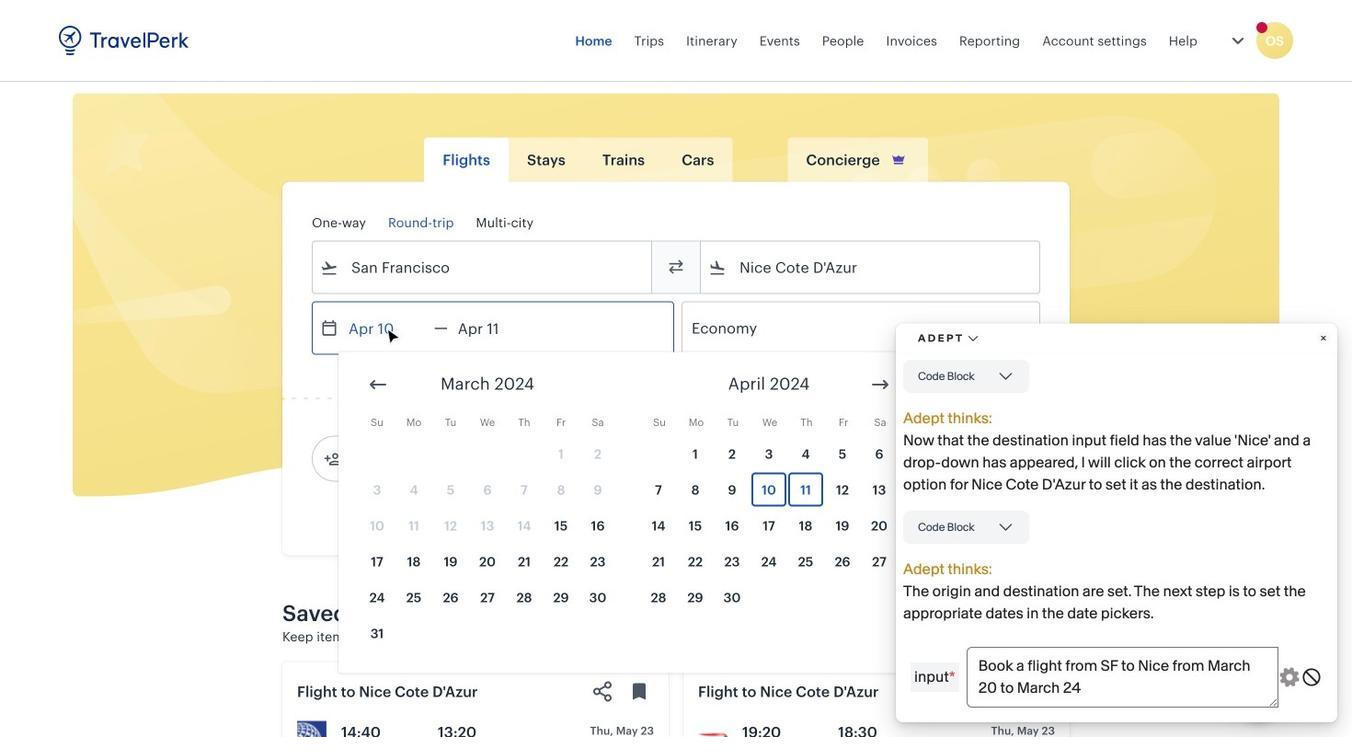 Task type: describe. For each thing, give the bounding box(es) containing it.
From search field
[[339, 253, 628, 282]]

british airways image
[[699, 721, 728, 737]]

united airlines image
[[297, 721, 327, 737]]

Depart text field
[[339, 302, 434, 354]]



Task type: vqa. For each thing, say whether or not it's contained in the screenshot.
British Airways image
yes



Task type: locate. For each thing, give the bounding box(es) containing it.
Return text field
[[448, 302, 544, 354]]

move forward to switch to the next month. image
[[870, 374, 892, 396]]

move backward to switch to the previous month. image
[[367, 374, 389, 396]]

To search field
[[727, 253, 1016, 282]]

calendar application
[[339, 352, 1353, 673]]



